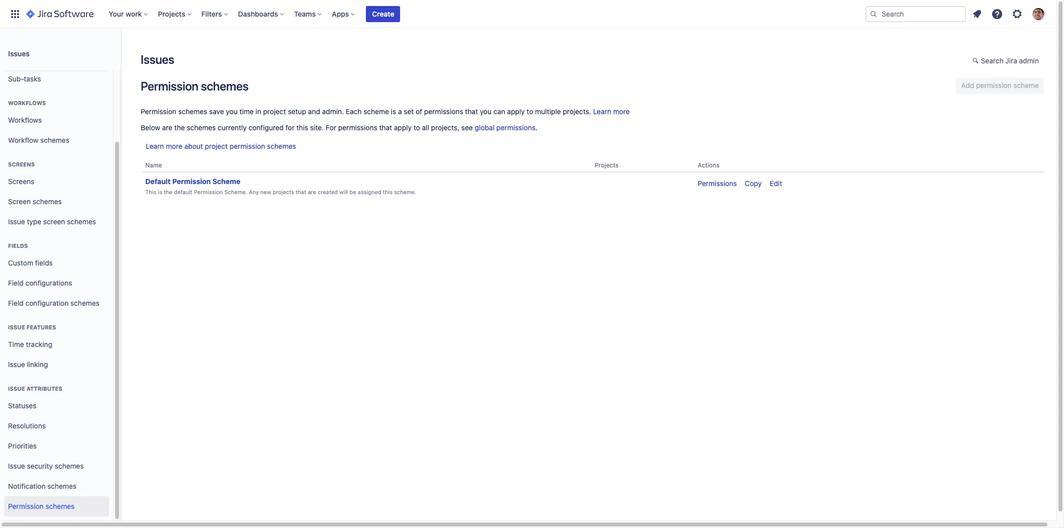 Task type: describe. For each thing, give the bounding box(es) containing it.
notification schemes link
[[4, 476, 109, 496]]

workflows for workflows link
[[8, 115, 42, 124]]

workflow schemes
[[8, 136, 69, 144]]

notifications image
[[972, 8, 984, 20]]

site.
[[310, 123, 324, 132]]

1 horizontal spatial to
[[527, 107, 533, 116]]

0 horizontal spatial more
[[166, 142, 183, 150]]

dashboards button
[[235, 6, 288, 22]]

of
[[416, 107, 422, 116]]

create button
[[366, 6, 401, 22]]

resolutions link
[[4, 416, 109, 436]]

permission inside the permission schemes link
[[8, 502, 44, 510]]

your work button
[[106, 6, 152, 22]]

issue security schemes link
[[4, 456, 109, 476]]

add permission scheme link
[[957, 78, 1044, 94]]

schemes up the save
[[201, 79, 249, 93]]

issue features group
[[4, 313, 109, 378]]

issue linking link
[[4, 355, 109, 375]]

projects,
[[431, 123, 460, 132]]

can
[[494, 107, 505, 116]]

field configuration schemes link
[[4, 293, 109, 313]]

screen schemes
[[8, 197, 62, 205]]

1 vertical spatial permission
[[230, 142, 265, 150]]

custom fields link
[[4, 253, 109, 273]]

issue type screen schemes link
[[4, 212, 109, 232]]

fields
[[8, 242, 28, 249]]

0 vertical spatial that
[[465, 107, 478, 116]]

notification schemes
[[8, 482, 76, 490]]

sub-tasks link
[[4, 69, 109, 89]]

notification
[[8, 482, 46, 490]]

global
[[475, 123, 495, 132]]

add
[[962, 81, 975, 90]]

dashboards
[[238, 9, 278, 18]]

add permission scheme
[[962, 81, 1039, 90]]

workflow
[[8, 136, 38, 144]]

apps button
[[329, 6, 359, 22]]

small image
[[973, 57, 981, 65]]

configuration
[[25, 298, 69, 307]]

learn more about project permission schemes link
[[141, 139, 301, 155]]

all
[[422, 123, 429, 132]]

teams button
[[291, 6, 326, 22]]

banner containing your work
[[0, 0, 1057, 28]]

fields
[[35, 258, 53, 267]]

sub-
[[8, 74, 24, 83]]

search image
[[870, 10, 878, 18]]

workflow schemes link
[[4, 130, 109, 150]]

created
[[318, 189, 338, 195]]

edit
[[770, 179, 783, 188]]

projects.
[[563, 107, 591, 116]]

will
[[340, 189, 348, 195]]

apps
[[332, 9, 349, 18]]

tracking
[[26, 340, 52, 348]]

screen
[[43, 217, 65, 226]]

time tracking link
[[4, 334, 109, 355]]

issue for issue type screen schemes
[[8, 217, 25, 226]]

fields group
[[4, 232, 109, 316]]

schemes inside the issue security schemes link
[[55, 461, 84, 470]]

search jira admin link
[[968, 53, 1044, 69]]

your
[[109, 9, 124, 18]]

0 horizontal spatial to
[[414, 123, 420, 132]]

configured
[[249, 123, 284, 132]]

multiple
[[535, 107, 561, 116]]

see
[[462, 123, 473, 132]]

admin
[[1020, 56, 1039, 65]]

filters button
[[198, 6, 232, 22]]

.
[[536, 123, 538, 132]]

below
[[141, 123, 160, 132]]

1 horizontal spatial more
[[613, 107, 630, 116]]

tasks
[[24, 74, 41, 83]]

teams
[[294, 9, 316, 18]]

1 horizontal spatial permissions
[[424, 107, 463, 116]]

attributes
[[27, 385, 62, 392]]

about
[[184, 142, 203, 150]]

edit link
[[770, 179, 783, 188]]

statuses link
[[4, 396, 109, 416]]

workflows link
[[4, 110, 109, 130]]

configurations
[[25, 278, 72, 287]]

permission schemes inside issue attributes group
[[8, 502, 75, 510]]

0 horizontal spatial apply
[[394, 123, 412, 132]]

scheme
[[213, 177, 240, 186]]

schemes left the save
[[178, 107, 207, 116]]

save
[[209, 107, 224, 116]]

schemes inside notification schemes "link"
[[47, 482, 76, 490]]

filters
[[201, 9, 222, 18]]

field configurations link
[[4, 273, 109, 293]]

be
[[350, 189, 356, 195]]

in
[[256, 107, 261, 116]]

issue for issue linking
[[8, 360, 25, 368]]

settings image
[[1012, 8, 1024, 20]]

schemes inside the permission schemes link
[[46, 502, 75, 510]]

workflows group
[[4, 89, 109, 153]]

permission schemes save you time in project setup and admin. each scheme is a set of permissions that you can apply to multiple projects. learn more
[[141, 107, 630, 116]]

type
[[27, 217, 41, 226]]

learn more link
[[593, 107, 630, 116]]

jira
[[1006, 56, 1018, 65]]

actions
[[698, 161, 720, 169]]

that inside default permission scheme this is the default permission scheme. any new projects that are created will be assigned this scheme.
[[296, 189, 306, 195]]

1 horizontal spatial that
[[379, 123, 392, 132]]

permissions link
[[698, 179, 737, 188]]

help image
[[992, 8, 1004, 20]]

resolutions
[[8, 421, 46, 430]]

projects inside dropdown button
[[158, 9, 185, 18]]

permission schemes link
[[4, 496, 109, 516]]

default
[[174, 189, 192, 195]]

your work
[[109, 9, 142, 18]]

screens for screens group
[[8, 161, 35, 167]]

issue for issue security schemes
[[8, 461, 25, 470]]

schemes inside field configuration schemes link
[[70, 298, 100, 307]]

time
[[8, 340, 24, 348]]

issue security schemes
[[8, 461, 84, 470]]

features
[[27, 324, 56, 330]]

assigned
[[358, 189, 382, 195]]

below are the schemes currently configured for this site. for permissions that apply to all projects, see global permissions .
[[141, 123, 538, 132]]



Task type: locate. For each thing, give the bounding box(es) containing it.
0 horizontal spatial learn
[[146, 142, 164, 150]]

issues up sub-
[[8, 49, 30, 58]]

copy link
[[745, 179, 762, 188]]

1 horizontal spatial the
[[174, 123, 185, 132]]

1 vertical spatial permission schemes
[[8, 502, 75, 510]]

1 horizontal spatial permission schemes
[[141, 79, 249, 93]]

permissions down "can"
[[497, 123, 536, 132]]

Search field
[[866, 6, 967, 22]]

the up about in the left top of the page
[[174, 123, 185, 132]]

0 vertical spatial workflows
[[8, 100, 46, 106]]

search
[[981, 56, 1004, 65]]

issue for issue attributes
[[8, 385, 25, 392]]

issue linking
[[8, 360, 48, 368]]

set
[[404, 107, 414, 116]]

0 vertical spatial is
[[391, 107, 396, 116]]

1 horizontal spatial apply
[[507, 107, 525, 116]]

1 vertical spatial apply
[[394, 123, 412, 132]]

1 vertical spatial screens
[[8, 177, 34, 185]]

search jira admin
[[981, 56, 1039, 65]]

field up the issue features
[[8, 298, 24, 307]]

1 horizontal spatial are
[[308, 189, 316, 195]]

1 vertical spatial workflows
[[8, 115, 42, 124]]

this right for
[[297, 123, 308, 132]]

2 workflows from the top
[[8, 115, 42, 124]]

issue down the priorities
[[8, 461, 25, 470]]

work
[[126, 9, 142, 18]]

projects
[[158, 9, 185, 18], [595, 161, 619, 169]]

that
[[465, 107, 478, 116], [379, 123, 392, 132], [296, 189, 306, 195]]

1 vertical spatial that
[[379, 123, 392, 132]]

screens up screen
[[8, 177, 34, 185]]

1 vertical spatial is
[[158, 189, 162, 195]]

global permissions link
[[475, 123, 536, 132]]

1 horizontal spatial you
[[480, 107, 492, 116]]

a
[[398, 107, 402, 116]]

schemes inside screen schemes link
[[33, 197, 62, 205]]

2 you from the left
[[480, 107, 492, 116]]

1 horizontal spatial issues
[[141, 52, 174, 66]]

0 horizontal spatial issues
[[8, 49, 30, 58]]

0 vertical spatial scheme
[[1014, 81, 1039, 90]]

scheme right the each
[[364, 107, 389, 116]]

each
[[346, 107, 362, 116]]

to left the all
[[414, 123, 420, 132]]

field down custom
[[8, 278, 24, 287]]

screens link
[[4, 171, 109, 192]]

issue for issue features
[[8, 324, 25, 330]]

the
[[174, 123, 185, 132], [164, 189, 173, 195]]

0 vertical spatial projects
[[158, 9, 185, 18]]

field
[[8, 278, 24, 287], [8, 298, 24, 307]]

permission schemes up the save
[[141, 79, 249, 93]]

issue attributes group
[[4, 375, 109, 519]]

0 vertical spatial screens
[[8, 161, 35, 167]]

scheme.
[[225, 189, 247, 195]]

1 vertical spatial field
[[8, 298, 24, 307]]

0 vertical spatial are
[[162, 123, 172, 132]]

projects
[[273, 189, 294, 195]]

issue type screen schemes
[[8, 217, 96, 226]]

2 field from the top
[[8, 298, 24, 307]]

1 horizontal spatial projects
[[595, 161, 619, 169]]

screen schemes link
[[4, 192, 109, 212]]

1 workflows from the top
[[8, 100, 46, 106]]

1 vertical spatial scheme
[[364, 107, 389, 116]]

2 horizontal spatial that
[[465, 107, 478, 116]]

permission down currently
[[230, 142, 265, 150]]

primary element
[[6, 0, 866, 28]]

is inside default permission scheme this is the default permission scheme. any new projects that are created will be assigned this scheme.
[[158, 189, 162, 195]]

schemes
[[201, 79, 249, 93], [178, 107, 207, 116], [187, 123, 216, 132], [40, 136, 69, 144], [267, 142, 296, 150], [33, 197, 62, 205], [67, 217, 96, 226], [70, 298, 100, 307], [55, 461, 84, 470], [47, 482, 76, 490], [46, 502, 75, 510]]

default permission scheme this is the default permission scheme. any new projects that are created will be assigned this scheme.
[[145, 177, 417, 195]]

setup
[[288, 107, 306, 116]]

schemes inside workflow schemes link
[[40, 136, 69, 144]]

1 vertical spatial to
[[414, 123, 420, 132]]

admin.
[[322, 107, 344, 116]]

0 horizontal spatial permissions
[[338, 123, 377, 132]]

1 horizontal spatial learn
[[593, 107, 612, 116]]

0 vertical spatial learn
[[593, 107, 612, 116]]

field configurations
[[8, 278, 72, 287]]

1 vertical spatial more
[[166, 142, 183, 150]]

sub-tasks
[[8, 74, 41, 83]]

jira software image
[[26, 8, 94, 20], [26, 8, 94, 20]]

0 vertical spatial more
[[613, 107, 630, 116]]

create
[[372, 9, 394, 18]]

0 horizontal spatial are
[[162, 123, 172, 132]]

screens group
[[4, 150, 109, 235]]

that up see
[[465, 107, 478, 116]]

permission schemes down notification schemes
[[8, 502, 75, 510]]

project right about in the left top of the page
[[205, 142, 228, 150]]

0 horizontal spatial projects
[[158, 9, 185, 18]]

default
[[145, 177, 171, 186]]

0 horizontal spatial is
[[158, 189, 162, 195]]

schemes down the issue security schemes link
[[47, 482, 76, 490]]

are
[[162, 123, 172, 132], [308, 189, 316, 195]]

2 horizontal spatial permissions
[[497, 123, 536, 132]]

learn down below
[[146, 142, 164, 150]]

that right projects on the top left
[[296, 189, 306, 195]]

priorities
[[8, 441, 37, 450]]

is
[[391, 107, 396, 116], [158, 189, 162, 195]]

1 horizontal spatial project
[[263, 107, 286, 116]]

learn right projects.
[[593, 107, 612, 116]]

schemes down priorities link
[[55, 461, 84, 470]]

for
[[326, 123, 336, 132]]

0 vertical spatial project
[[263, 107, 286, 116]]

permission
[[141, 79, 198, 93], [141, 107, 176, 116], [172, 177, 211, 186], [194, 189, 223, 195], [8, 502, 44, 510]]

statuses
[[8, 401, 36, 410]]

permissions down the each
[[338, 123, 377, 132]]

to
[[527, 107, 533, 116], [414, 123, 420, 132]]

schemes up about in the left top of the page
[[187, 123, 216, 132]]

appswitcher icon image
[[9, 8, 21, 20]]

time
[[240, 107, 254, 116]]

1 you from the left
[[226, 107, 238, 116]]

4 issue from the top
[[8, 385, 25, 392]]

schemes down workflows link
[[40, 136, 69, 144]]

1 horizontal spatial permission
[[977, 81, 1012, 90]]

permission down search
[[977, 81, 1012, 90]]

workflows down sub-tasks
[[8, 100, 46, 106]]

2 screens from the top
[[8, 177, 34, 185]]

are left created
[[308, 189, 316, 195]]

5 issue from the top
[[8, 461, 25, 470]]

learn
[[593, 107, 612, 116], [146, 142, 164, 150]]

scheme down admin
[[1014, 81, 1039, 90]]

1 vertical spatial are
[[308, 189, 316, 195]]

issue down time
[[8, 360, 25, 368]]

new
[[261, 189, 271, 195]]

1 issue from the top
[[8, 217, 25, 226]]

screens down workflow
[[8, 161, 35, 167]]

this
[[297, 123, 308, 132], [383, 189, 393, 195]]

schemes inside learn more about project permission schemes link
[[267, 142, 296, 150]]

0 horizontal spatial scheme
[[364, 107, 389, 116]]

3 issue from the top
[[8, 360, 25, 368]]

issue attributes
[[8, 385, 62, 392]]

issue inside screens group
[[8, 217, 25, 226]]

screens for screens link
[[8, 177, 34, 185]]

1 field from the top
[[8, 278, 24, 287]]

screen
[[8, 197, 31, 205]]

banner
[[0, 0, 1057, 28]]

1 horizontal spatial scheme
[[1014, 81, 1039, 90]]

to left 'multiple'
[[527, 107, 533, 116]]

workflows up workflow
[[8, 115, 42, 124]]

schemes down for
[[267, 142, 296, 150]]

is left a
[[391, 107, 396, 116]]

security
[[27, 461, 53, 470]]

this left the scheme.
[[383, 189, 393, 195]]

more right projects.
[[613, 107, 630, 116]]

you left "can"
[[480, 107, 492, 116]]

currently
[[218, 123, 247, 132]]

the down default
[[164, 189, 173, 195]]

2 issue from the top
[[8, 324, 25, 330]]

are right below
[[162, 123, 172, 132]]

1 vertical spatial project
[[205, 142, 228, 150]]

0 vertical spatial permission
[[977, 81, 1012, 90]]

schemes right screen
[[67, 217, 96, 226]]

priorities link
[[4, 436, 109, 456]]

schemes up issue type screen schemes
[[33, 197, 62, 205]]

custom
[[8, 258, 33, 267]]

0 horizontal spatial permission schemes
[[8, 502, 75, 510]]

any
[[249, 189, 259, 195]]

screens
[[8, 161, 35, 167], [8, 177, 34, 185]]

permission schemes
[[141, 79, 249, 93], [8, 502, 75, 510]]

1 horizontal spatial is
[[391, 107, 396, 116]]

schemes down notification schemes "link"
[[46, 502, 75, 510]]

learn more about project permission schemes
[[146, 142, 296, 150]]

permissions
[[424, 107, 463, 116], [338, 123, 377, 132], [497, 123, 536, 132]]

you
[[226, 107, 238, 116], [480, 107, 492, 116]]

issue up time
[[8, 324, 25, 330]]

projects button
[[155, 6, 195, 22]]

1 vertical spatial the
[[164, 189, 173, 195]]

this
[[145, 189, 156, 195]]

0 horizontal spatial you
[[226, 107, 238, 116]]

0 horizontal spatial that
[[296, 189, 306, 195]]

apply
[[507, 107, 525, 116], [394, 123, 412, 132]]

you left time
[[226, 107, 238, 116]]

more
[[613, 107, 630, 116], [166, 142, 183, 150]]

the inside default permission scheme this is the default permission scheme. any new projects that are created will be assigned this scheme.
[[164, 189, 173, 195]]

your profile and settings image
[[1033, 8, 1045, 20]]

0 vertical spatial this
[[297, 123, 308, 132]]

time tracking
[[8, 340, 52, 348]]

0 vertical spatial field
[[8, 278, 24, 287]]

field configuration schemes
[[8, 298, 100, 307]]

0 horizontal spatial permission
[[230, 142, 265, 150]]

project right the "in"
[[263, 107, 286, 116]]

issue left type
[[8, 217, 25, 226]]

workflows for workflows group
[[8, 100, 46, 106]]

apply down a
[[394, 123, 412, 132]]

schemes inside "issue type screen schemes" link
[[67, 217, 96, 226]]

more left about in the left top of the page
[[166, 142, 183, 150]]

0 horizontal spatial project
[[205, 142, 228, 150]]

apply right "can"
[[507, 107, 525, 116]]

0 horizontal spatial the
[[164, 189, 173, 195]]

1 vertical spatial this
[[383, 189, 393, 195]]

0 vertical spatial apply
[[507, 107, 525, 116]]

1 horizontal spatial this
[[383, 189, 393, 195]]

0 vertical spatial to
[[527, 107, 533, 116]]

permissions
[[698, 179, 737, 188]]

1 vertical spatial projects
[[595, 161, 619, 169]]

is right "this"
[[158, 189, 162, 195]]

and
[[308, 107, 320, 116]]

scheme
[[1014, 81, 1039, 90], [364, 107, 389, 116]]

this inside default permission scheme this is the default permission scheme. any new projects that are created will be assigned this scheme.
[[383, 189, 393, 195]]

2 vertical spatial that
[[296, 189, 306, 195]]

permissions up projects,
[[424, 107, 463, 116]]

that down the 'permission schemes save you time in project setup and admin. each scheme is a set of permissions that you can apply to multiple projects. learn more'
[[379, 123, 392, 132]]

project
[[263, 107, 286, 116], [205, 142, 228, 150]]

issues right sidebar navigation image
[[141, 52, 174, 66]]

0 horizontal spatial this
[[297, 123, 308, 132]]

are inside default permission scheme this is the default permission scheme. any new projects that are created will be assigned this scheme.
[[308, 189, 316, 195]]

1 screens from the top
[[8, 161, 35, 167]]

0 vertical spatial permission schemes
[[141, 79, 249, 93]]

field for field configurations
[[8, 278, 24, 287]]

schemes down field configurations link
[[70, 298, 100, 307]]

issue up the statuses
[[8, 385, 25, 392]]

field for field configuration schemes
[[8, 298, 24, 307]]

sidebar navigation image
[[110, 40, 132, 60]]

1 vertical spatial learn
[[146, 142, 164, 150]]

0 vertical spatial the
[[174, 123, 185, 132]]



Task type: vqa. For each thing, say whether or not it's contained in the screenshot.
List Item
no



